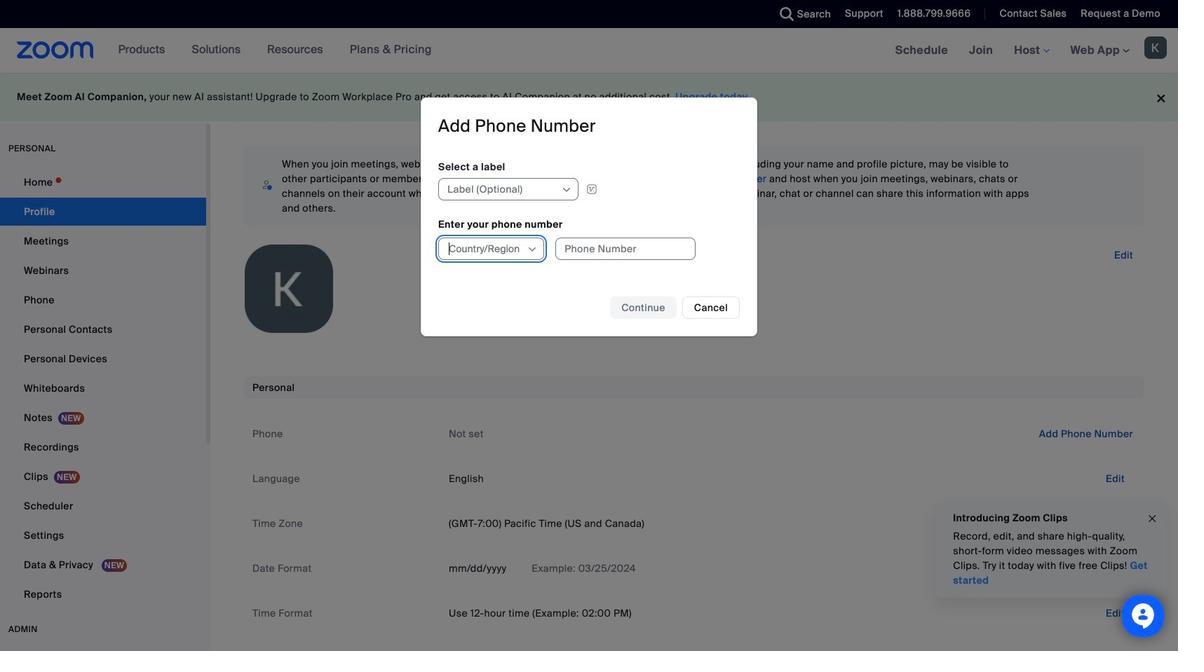 Task type: vqa. For each thing, say whether or not it's contained in the screenshot.
heading
yes



Task type: describe. For each thing, give the bounding box(es) containing it.
meetings navigation
[[885, 28, 1179, 74]]

Select Country text field
[[448, 238, 527, 259]]

personal menu menu
[[0, 168, 206, 611]]

0 vertical spatial show options image
[[561, 184, 573, 195]]

close image
[[1147, 511, 1159, 527]]

user photo image
[[245, 245, 333, 333]]



Task type: locate. For each thing, give the bounding box(es) containing it.
show options image left support version for phone label image
[[561, 184, 573, 195]]

show options image right select country text field
[[527, 244, 538, 255]]

show options image
[[561, 184, 573, 195], [527, 244, 538, 255]]

product information navigation
[[108, 28, 443, 73]]

Phone Number text field
[[556, 238, 696, 260]]

heading
[[439, 115, 596, 137]]

banner
[[0, 28, 1179, 74]]

application
[[439, 178, 715, 200]]

footer
[[0, 73, 1179, 121]]

1 horizontal spatial show options image
[[561, 184, 573, 195]]

dialog
[[421, 98, 758, 337]]

0 horizontal spatial show options image
[[527, 244, 538, 255]]

1 vertical spatial show options image
[[527, 244, 538, 255]]

support version for phone label image
[[582, 183, 602, 195]]



